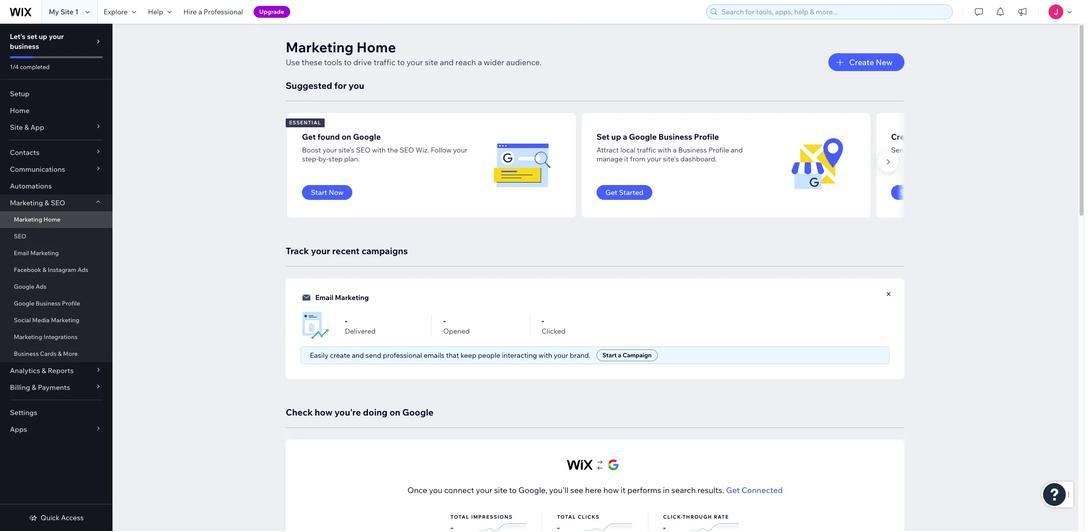 Task type: describe. For each thing, give the bounding box(es) containing it.
through
[[683, 514, 712, 520]]

emails
[[424, 351, 445, 360]]

setup link
[[0, 85, 113, 102]]

with inside set up a google business profile attract local traffic with a business profile and manage it from your site's dashboard.
[[658, 146, 672, 155]]

for
[[334, 80, 347, 91]]

communications button
[[0, 161, 113, 178]]

1 vertical spatial profile
[[709, 146, 729, 155]]

your inside set up a google business profile attract local traffic with a business profile and manage it from your site's dashboard.
[[647, 155, 662, 163]]

app
[[30, 123, 44, 132]]

check how you're doing on google
[[286, 407, 434, 418]]

recent
[[332, 245, 360, 257]]

keep inside 'create an email campaign send updates, offers or newsletters & keep in touch.'
[[1013, 146, 1029, 155]]

these
[[302, 57, 322, 67]]

my site 1
[[49, 7, 78, 16]]

start now
[[311, 188, 344, 197]]

connect
[[444, 485, 474, 495]]

wider
[[484, 57, 505, 67]]

start for start now
[[311, 188, 327, 197]]

facebook & instagram ads link
[[0, 262, 113, 278]]

traffic inside marketing home use these tools to drive traffic to your site and reach a wider audience.
[[374, 57, 396, 67]]

click-
[[663, 514, 683, 520]]

1 horizontal spatial ads
[[78, 266, 88, 273]]

google business profile link
[[0, 295, 113, 312]]

seo inside 'dropdown button'
[[51, 198, 65, 207]]

upgrade button
[[253, 6, 290, 18]]

a inside start a campaign button
[[618, 351, 622, 359]]

search
[[672, 485, 696, 495]]

total for total clicks
[[557, 514, 576, 520]]

billing & payments
[[10, 383, 70, 392]]

home for marketing home use these tools to drive traffic to your site and reach a wider audience.
[[357, 39, 396, 56]]

boost
[[302, 146, 321, 155]]

a left dashboard.
[[673, 146, 677, 155]]

access
[[61, 513, 84, 522]]

google business profile
[[14, 300, 80, 307]]

google ads link
[[0, 278, 113, 295]]

send a campaign button
[[891, 185, 967, 200]]

social media marketing link
[[0, 312, 113, 329]]

& for payments
[[32, 383, 36, 392]]

seo right the "step"
[[356, 146, 371, 155]]

marketing inside marketing & seo 'dropdown button'
[[10, 198, 43, 207]]

marketing inside marketing home use these tools to drive traffic to your site and reach a wider audience.
[[286, 39, 354, 56]]

updates,
[[910, 146, 938, 155]]

let's
[[10, 32, 25, 41]]

ascend_suggestions.seo.new user.title image
[[492, 136, 552, 195]]

suggested for you
[[286, 80, 364, 91]]

attract
[[597, 146, 619, 155]]

plan.
[[344, 155, 360, 163]]

people
[[478, 351, 501, 360]]

site inside popup button
[[10, 123, 23, 132]]

offers
[[940, 146, 958, 155]]

a inside hire a professional link
[[198, 7, 202, 16]]

my
[[49, 7, 59, 16]]

clicks
[[578, 514, 600, 520]]

business inside business cards & more link
[[14, 350, 39, 357]]

explore
[[104, 7, 128, 16]]

email
[[930, 132, 950, 142]]

cards
[[40, 350, 57, 357]]

- for - opened
[[443, 316, 446, 326]]

google inside get found on google boost your site's seo with the seo wiz. follow your step-by-step plan.
[[353, 132, 381, 142]]

total clicks
[[557, 514, 600, 520]]

quick
[[41, 513, 60, 522]]

1 horizontal spatial with
[[539, 351, 552, 360]]

0 horizontal spatial home
[[10, 106, 30, 115]]

by-
[[319, 155, 329, 163]]

traffic inside set up a google business profile attract local traffic with a business profile and manage it from your site's dashboard.
[[637, 146, 656, 155]]

tools
[[324, 57, 342, 67]]

home for marketing home
[[44, 216, 60, 223]]

with inside get found on google boost your site's seo with the seo wiz. follow your step-by-step plan.
[[372, 146, 386, 155]]

business cards & more
[[14, 350, 78, 357]]

profile inside sidebar element
[[62, 300, 80, 307]]

campaigns
[[362, 245, 408, 257]]

marketing inside email marketing link
[[30, 249, 59, 257]]

and inside marketing home use these tools to drive traffic to your site and reach a wider audience.
[[440, 57, 454, 67]]

1/4
[[10, 63, 19, 71]]

essential
[[289, 119, 321, 126]]

0 horizontal spatial in
[[663, 485, 670, 495]]

completed
[[20, 63, 50, 71]]

reach
[[456, 57, 476, 67]]

performs
[[628, 485, 661, 495]]

on inside get found on google boost your site's seo with the seo wiz. follow your step-by-step plan.
[[342, 132, 351, 142]]

google,
[[519, 485, 548, 495]]

new
[[876, 57, 893, 67]]

campaign for start a campaign
[[623, 351, 652, 359]]

professional
[[383, 351, 422, 360]]

marketing integrations link
[[0, 329, 113, 346]]

get started button
[[597, 185, 653, 200]]

facebook & instagram ads
[[14, 266, 88, 273]]

marketing & seo
[[10, 198, 65, 207]]

& for instagram
[[43, 266, 46, 273]]

& for app
[[24, 123, 29, 132]]

analytics & reports button
[[0, 362, 113, 379]]

marketing inside social media marketing link
[[51, 316, 79, 324]]

follow
[[431, 146, 452, 155]]

drive
[[353, 57, 372, 67]]

once
[[408, 485, 427, 495]]

business inside google business profile link
[[36, 300, 61, 307]]

seo right the
[[400, 146, 414, 155]]

- opened
[[443, 316, 470, 336]]

marketing home link
[[0, 211, 113, 228]]

the
[[387, 146, 398, 155]]

a inside send a campaign button
[[919, 188, 923, 197]]

google inside set up a google business profile attract local traffic with a business profile and manage it from your site's dashboard.
[[629, 132, 657, 142]]

marketing up - delivered
[[335, 293, 369, 302]]

easily
[[310, 351, 328, 360]]

suggested
[[286, 80, 332, 91]]

brand.
[[570, 351, 591, 360]]

- clicked
[[542, 316, 566, 336]]

up inside set up a google business profile attract local traffic with a business profile and manage it from your site's dashboard.
[[611, 132, 621, 142]]

0 horizontal spatial ads
[[36, 283, 47, 290]]

marketing & seo button
[[0, 194, 113, 211]]

click-through rate
[[663, 514, 729, 520]]

0 horizontal spatial keep
[[461, 351, 477, 360]]

a up the "local"
[[623, 132, 628, 142]]

get for found
[[302, 132, 316, 142]]

google right doing
[[402, 407, 434, 418]]

total for total impressions
[[451, 514, 470, 520]]

your inside marketing home use these tools to drive traffic to your site and reach a wider audience.
[[407, 57, 423, 67]]

payments
[[38, 383, 70, 392]]

see
[[571, 485, 584, 495]]

set up a google business profile attract local traffic with a business profile and manage it from your site's dashboard.
[[597, 132, 743, 163]]

once you connect your site to google, you'll see here how it performs in search results. get connected
[[408, 485, 783, 495]]

your inside let's set up your business
[[49, 32, 64, 41]]

results.
[[698, 485, 724, 495]]

professional
[[204, 7, 243, 16]]

instagram
[[48, 266, 76, 273]]

Search for tools, apps, help & more... field
[[719, 5, 950, 19]]

newsletters
[[968, 146, 1005, 155]]



Task type: vqa. For each thing, say whether or not it's contained in the screenshot.
alert
no



Task type: locate. For each thing, give the bounding box(es) containing it.
to right "tools"
[[344, 57, 352, 67]]

0 vertical spatial email marketing
[[14, 249, 59, 257]]

start right brand.
[[603, 351, 617, 359]]

em image
[[301, 310, 330, 340]]

- inside - clicked
[[542, 316, 544, 326]]

email marketing up facebook
[[14, 249, 59, 257]]

send a campaign
[[900, 188, 958, 197]]

0 horizontal spatial up
[[39, 32, 47, 41]]

0 vertical spatial start
[[311, 188, 327, 197]]

- for - delivered
[[345, 316, 348, 326]]

get left "started"
[[606, 188, 618, 197]]

site left app
[[10, 123, 23, 132]]

create for create new
[[849, 57, 874, 67]]

campaign
[[952, 132, 989, 142]]

send inside 'create an email campaign send updates, offers or newsletters & keep in touch.'
[[891, 146, 908, 155]]

1 vertical spatial campaign
[[623, 351, 652, 359]]

a left the wider
[[478, 57, 482, 67]]

keep right that
[[461, 351, 477, 360]]

0 vertical spatial how
[[315, 407, 333, 418]]

0 horizontal spatial campaign
[[623, 351, 652, 359]]

in left search
[[663, 485, 670, 495]]

email marketing up - delivered
[[315, 293, 369, 302]]

0 vertical spatial traffic
[[374, 57, 396, 67]]

google
[[353, 132, 381, 142], [629, 132, 657, 142], [14, 283, 34, 290], [14, 300, 34, 307], [402, 407, 434, 418]]

1 horizontal spatial in
[[1030, 146, 1036, 155]]

2 horizontal spatial and
[[731, 146, 743, 155]]

ads up google business profile
[[36, 283, 47, 290]]

marketing up these at the left top
[[286, 39, 354, 56]]

google down facebook
[[14, 283, 34, 290]]

connected
[[742, 485, 783, 495]]

get for started
[[606, 188, 618, 197]]

marketing down the social on the left of the page
[[14, 333, 42, 341]]

- up the clicked
[[542, 316, 544, 326]]

traffic right the drive
[[374, 57, 396, 67]]

opened
[[443, 327, 470, 336]]

manage
[[597, 155, 623, 163]]

automations link
[[0, 178, 113, 194]]

home
[[357, 39, 396, 56], [10, 106, 30, 115], [44, 216, 60, 223]]

get right results.
[[726, 485, 740, 495]]

setup
[[10, 89, 29, 98]]

how right here
[[604, 485, 619, 495]]

2 - from the left
[[443, 316, 446, 326]]

it inside set up a google business profile attract local traffic with a business profile and manage it from your site's dashboard.
[[624, 155, 629, 163]]

- delivered
[[345, 316, 376, 336]]

to right the drive
[[397, 57, 405, 67]]

& inside popup button
[[32, 383, 36, 392]]

check
[[286, 407, 313, 418]]

1 vertical spatial home
[[10, 106, 30, 115]]

0 vertical spatial site
[[61, 7, 74, 16]]

0 vertical spatial send
[[891, 146, 908, 155]]

ads
[[78, 266, 88, 273], [36, 283, 47, 290]]

& inside 'create an email campaign send updates, offers or newsletters & keep in touch.'
[[1007, 146, 1011, 155]]

email marketing inside sidebar element
[[14, 249, 59, 257]]

0 vertical spatial get
[[302, 132, 316, 142]]

found
[[318, 132, 340, 142]]

0 horizontal spatial email
[[14, 249, 29, 257]]

2 vertical spatial get
[[726, 485, 740, 495]]

1 horizontal spatial and
[[440, 57, 454, 67]]

1 total from the left
[[451, 514, 470, 520]]

traffic right the "local"
[[637, 146, 656, 155]]

& right newsletters
[[1007, 146, 1011, 155]]

site & app
[[10, 123, 44, 132]]

1 vertical spatial you
[[429, 485, 443, 495]]

in inside 'create an email campaign send updates, offers or newsletters & keep in touch.'
[[1030, 146, 1036, 155]]

0 horizontal spatial and
[[352, 351, 364, 360]]

home down marketing & seo 'dropdown button' on the left top of page
[[44, 216, 60, 223]]

start left the now
[[311, 188, 327, 197]]

0 horizontal spatial with
[[372, 146, 386, 155]]

2 horizontal spatial get
[[726, 485, 740, 495]]

1 horizontal spatial total
[[557, 514, 576, 520]]

ads right instagram
[[78, 266, 88, 273]]

1 horizontal spatial site
[[61, 7, 74, 16]]

1 vertical spatial up
[[611, 132, 621, 142]]

step
[[329, 155, 343, 163]]

0 horizontal spatial on
[[342, 132, 351, 142]]

- for - clicked
[[542, 316, 544, 326]]

2 vertical spatial home
[[44, 216, 60, 223]]

1 - from the left
[[345, 316, 348, 326]]

- inside - delivered
[[345, 316, 348, 326]]

quick access button
[[29, 513, 84, 522]]

to for once
[[509, 485, 517, 495]]

email up facebook
[[14, 249, 29, 257]]

up right set
[[611, 132, 621, 142]]

& for reports
[[42, 366, 46, 375]]

1 vertical spatial create
[[891, 132, 917, 142]]

create
[[330, 351, 350, 360]]

site up impressions
[[494, 485, 508, 495]]

seo down 'marketing home'
[[14, 232, 26, 240]]

upgrade
[[259, 8, 284, 15]]

2 vertical spatial profile
[[62, 300, 80, 307]]

site left reach in the left of the page
[[425, 57, 438, 67]]

to
[[344, 57, 352, 67], [397, 57, 405, 67], [509, 485, 517, 495]]

list containing get found on google
[[286, 113, 1085, 218]]

0 horizontal spatial you
[[349, 80, 364, 91]]

marketing integrations
[[14, 333, 78, 341]]

start for start a campaign
[[603, 351, 617, 359]]

total down connect
[[451, 514, 470, 520]]

0 horizontal spatial create
[[849, 57, 874, 67]]

0 vertical spatial in
[[1030, 146, 1036, 155]]

1 horizontal spatial up
[[611, 132, 621, 142]]

2 total from the left
[[557, 514, 576, 520]]

campaign for send a campaign
[[924, 188, 958, 197]]

now
[[329, 188, 344, 197]]

0 horizontal spatial how
[[315, 407, 333, 418]]

site & app button
[[0, 119, 113, 136]]

1 horizontal spatial site
[[494, 485, 508, 495]]

you're
[[335, 407, 361, 418]]

you right once
[[429, 485, 443, 495]]

social media marketing
[[14, 316, 79, 324]]

1 horizontal spatial to
[[397, 57, 405, 67]]

0 vertical spatial campaign
[[924, 188, 958, 197]]

keep left touch.
[[1013, 146, 1029, 155]]

0 horizontal spatial -
[[345, 316, 348, 326]]

start a campaign button
[[597, 349, 658, 361]]

0 horizontal spatial start
[[311, 188, 327, 197]]

a right brand.
[[618, 351, 622, 359]]

- up opened
[[443, 316, 446, 326]]

1 vertical spatial how
[[604, 485, 619, 495]]

0 horizontal spatial site
[[10, 123, 23, 132]]

send down updates,
[[900, 188, 917, 197]]

0 horizontal spatial site's
[[339, 146, 355, 155]]

1 vertical spatial send
[[900, 188, 917, 197]]

a
[[198, 7, 202, 16], [478, 57, 482, 67], [623, 132, 628, 142], [673, 146, 677, 155], [919, 188, 923, 197], [618, 351, 622, 359]]

with
[[372, 146, 386, 155], [658, 146, 672, 155], [539, 351, 552, 360]]

1 vertical spatial traffic
[[637, 146, 656, 155]]

1 horizontal spatial email marketing
[[315, 293, 369, 302]]

& up 'marketing home'
[[45, 198, 49, 207]]

site inside marketing home use these tools to drive traffic to your site and reach a wider audience.
[[425, 57, 438, 67]]

with right from
[[658, 146, 672, 155]]

1 horizontal spatial create
[[891, 132, 917, 142]]

total left the "clicks"
[[557, 514, 576, 520]]

analytics & reports
[[10, 366, 74, 375]]

create left an
[[891, 132, 917, 142]]

site left 1
[[61, 7, 74, 16]]

ascend_suggestions.restaurant.gmb1.title image
[[787, 136, 846, 195]]

contacts
[[10, 148, 39, 157]]

google up the plan.
[[353, 132, 381, 142]]

1 vertical spatial start
[[603, 351, 617, 359]]

create for create an email campaign send updates, offers or newsletters & keep in touch.
[[891, 132, 917, 142]]

2 vertical spatial and
[[352, 351, 364, 360]]

and inside set up a google business profile attract local traffic with a business profile and manage it from your site's dashboard.
[[731, 146, 743, 155]]

apps button
[[0, 421, 113, 438]]

start a campaign
[[603, 351, 652, 359]]

email marketing link
[[0, 245, 113, 262]]

home up the drive
[[357, 39, 396, 56]]

0 vertical spatial and
[[440, 57, 454, 67]]

1 vertical spatial in
[[663, 485, 670, 495]]

0 vertical spatial create
[[849, 57, 874, 67]]

0 vertical spatial keep
[[1013, 146, 1029, 155]]

2 horizontal spatial -
[[542, 316, 544, 326]]

0 horizontal spatial total
[[451, 514, 470, 520]]

site's down found
[[339, 146, 355, 155]]

wiz.
[[416, 146, 429, 155]]

& left app
[[24, 123, 29, 132]]

you right for
[[349, 80, 364, 91]]

& left more on the bottom of page
[[58, 350, 62, 357]]

easily create and send professional emails that keep people interacting with your brand.
[[310, 351, 591, 360]]

2 horizontal spatial to
[[509, 485, 517, 495]]

get started
[[606, 188, 644, 197]]

total
[[451, 514, 470, 520], [557, 514, 576, 520]]

marketing down automations
[[10, 198, 43, 207]]

touch.
[[1038, 146, 1058, 155]]

how left you're
[[315, 407, 333, 418]]

0 vertical spatial email
[[14, 249, 29, 257]]

get found on google boost your site's seo with the seo wiz. follow your step-by-step plan.
[[302, 132, 468, 163]]

0 horizontal spatial to
[[344, 57, 352, 67]]

0 horizontal spatial get
[[302, 132, 316, 142]]

2 horizontal spatial with
[[658, 146, 672, 155]]

& for seo
[[45, 198, 49, 207]]

list
[[286, 113, 1085, 218]]

1 vertical spatial it
[[621, 485, 626, 495]]

get inside get found on google boost your site's seo with the seo wiz. follow your step-by-step plan.
[[302, 132, 316, 142]]

0 vertical spatial ads
[[78, 266, 88, 273]]

impressions
[[471, 514, 513, 520]]

and right dashboard.
[[731, 146, 743, 155]]

1 vertical spatial email marketing
[[315, 293, 369, 302]]

1 vertical spatial keep
[[461, 351, 477, 360]]

contacts button
[[0, 144, 113, 161]]

use
[[286, 57, 300, 67]]

marketing inside the marketing integrations link
[[14, 333, 42, 341]]

it left the performs
[[621, 485, 626, 495]]

your
[[49, 32, 64, 41], [407, 57, 423, 67], [323, 146, 337, 155], [453, 146, 468, 155], [647, 155, 662, 163], [311, 245, 330, 257], [554, 351, 568, 360], [476, 485, 493, 495]]

start now button
[[302, 185, 353, 200]]

home link
[[0, 102, 113, 119]]

started
[[619, 188, 644, 197]]

site's inside set up a google business profile attract local traffic with a business profile and manage it from your site's dashboard.
[[663, 155, 679, 163]]

0 vertical spatial you
[[349, 80, 364, 91]]

-
[[345, 316, 348, 326], [443, 316, 446, 326], [542, 316, 544, 326]]

google up the social on the left of the page
[[14, 300, 34, 307]]

a down updates,
[[919, 188, 923, 197]]

1 horizontal spatial email
[[315, 293, 334, 302]]

analytics
[[10, 366, 40, 375]]

& right facebook
[[43, 266, 46, 273]]

it left from
[[624, 155, 629, 163]]

1 horizontal spatial traffic
[[637, 146, 656, 155]]

1 vertical spatial ads
[[36, 283, 47, 290]]

marketing inside "marketing home" link
[[14, 216, 42, 223]]

0 vertical spatial site
[[425, 57, 438, 67]]

email marketing
[[14, 249, 59, 257], [315, 293, 369, 302]]

traffic
[[374, 57, 396, 67], [637, 146, 656, 155]]

get connected button
[[726, 484, 783, 496]]

marketing home use these tools to drive traffic to your site and reach a wider audience.
[[286, 39, 542, 67]]

2 horizontal spatial home
[[357, 39, 396, 56]]

site's inside get found on google boost your site's seo with the seo wiz. follow your step-by-step plan.
[[339, 146, 355, 155]]

on right doing
[[390, 407, 400, 418]]

& inside dropdown button
[[42, 366, 46, 375]]

1 vertical spatial site
[[494, 485, 508, 495]]

send inside button
[[900, 188, 917, 197]]

0 vertical spatial it
[[624, 155, 629, 163]]

marketing up facebook & instagram ads
[[30, 249, 59, 257]]

send
[[891, 146, 908, 155], [900, 188, 917, 197]]

a right hire
[[198, 7, 202, 16]]

0 vertical spatial home
[[357, 39, 396, 56]]

get inside button
[[606, 188, 618, 197]]

sidebar element
[[0, 24, 113, 531]]

& inside popup button
[[24, 123, 29, 132]]

1 horizontal spatial get
[[606, 188, 618, 197]]

site's
[[339, 146, 355, 155], [663, 155, 679, 163]]

0 horizontal spatial email marketing
[[14, 249, 59, 257]]

1 horizontal spatial how
[[604, 485, 619, 495]]

0 horizontal spatial traffic
[[374, 57, 396, 67]]

a inside marketing home use these tools to drive traffic to your site and reach a wider audience.
[[478, 57, 482, 67]]

seo down automations link
[[51, 198, 65, 207]]

more
[[63, 350, 78, 357]]

0 vertical spatial up
[[39, 32, 47, 41]]

1
[[75, 7, 78, 16]]

create new
[[849, 57, 893, 67]]

1 horizontal spatial -
[[443, 316, 446, 326]]

with left the
[[372, 146, 386, 155]]

3 - from the left
[[542, 316, 544, 326]]

hire a professional
[[184, 7, 243, 16]]

1 horizontal spatial home
[[44, 216, 60, 223]]

or
[[960, 146, 967, 155]]

1 horizontal spatial you
[[429, 485, 443, 495]]

clicked
[[542, 327, 566, 336]]

google up the "local"
[[629, 132, 657, 142]]

reports
[[48, 366, 74, 375]]

step-
[[302, 155, 319, 163]]

get up "boost"
[[302, 132, 316, 142]]

to for marketing
[[344, 57, 352, 67]]

- inside - opened
[[443, 316, 446, 326]]

& inside 'dropdown button'
[[45, 198, 49, 207]]

up inside let's set up your business
[[39, 32, 47, 41]]

site's left dashboard.
[[663, 155, 679, 163]]

create inside 'create an email campaign send updates, offers or newsletters & keep in touch.'
[[891, 132, 917, 142]]

business
[[10, 42, 39, 51]]

& right the billing
[[32, 383, 36, 392]]

email inside sidebar element
[[14, 249, 29, 257]]

start
[[311, 188, 327, 197], [603, 351, 617, 359]]

up right set at the left of page
[[39, 32, 47, 41]]

create left new
[[849, 57, 874, 67]]

site
[[61, 7, 74, 16], [10, 123, 23, 132]]

and left reach in the left of the page
[[440, 57, 454, 67]]

0 vertical spatial on
[[342, 132, 351, 142]]

marketing up integrations
[[51, 316, 79, 324]]

1 vertical spatial on
[[390, 407, 400, 418]]

- up delivered
[[345, 316, 348, 326]]

1 horizontal spatial on
[[390, 407, 400, 418]]

1 horizontal spatial site's
[[663, 155, 679, 163]]

send left updates,
[[891, 146, 908, 155]]

marketing down marketing & seo
[[14, 216, 42, 223]]

1 vertical spatial get
[[606, 188, 618, 197]]

settings link
[[0, 404, 113, 421]]

with down the clicked
[[539, 351, 552, 360]]

keep
[[1013, 146, 1029, 155], [461, 351, 477, 360]]

1 horizontal spatial keep
[[1013, 146, 1029, 155]]

to left google,
[[509, 485, 517, 495]]

in left touch.
[[1030, 146, 1036, 155]]

home inside marketing home use these tools to drive traffic to your site and reach a wider audience.
[[357, 39, 396, 56]]

seo
[[356, 146, 371, 155], [400, 146, 414, 155], [51, 198, 65, 207], [14, 232, 26, 240]]

create inside button
[[849, 57, 874, 67]]

1 vertical spatial and
[[731, 146, 743, 155]]

1 horizontal spatial start
[[603, 351, 617, 359]]

how
[[315, 407, 333, 418], [604, 485, 619, 495]]

1 vertical spatial email
[[315, 293, 334, 302]]

and left send
[[352, 351, 364, 360]]

an
[[919, 132, 928, 142]]

0 vertical spatial profile
[[694, 132, 719, 142]]

google search console image
[[566, 458, 624, 472]]

let's set up your business
[[10, 32, 64, 51]]

1 horizontal spatial campaign
[[924, 188, 958, 197]]

0 horizontal spatial site
[[425, 57, 438, 67]]

& left 'reports'
[[42, 366, 46, 375]]

home down 'setup'
[[10, 106, 30, 115]]

on right found
[[342, 132, 351, 142]]

1 vertical spatial site
[[10, 123, 23, 132]]

billing & payments button
[[0, 379, 113, 396]]

email up em "image"
[[315, 293, 334, 302]]



